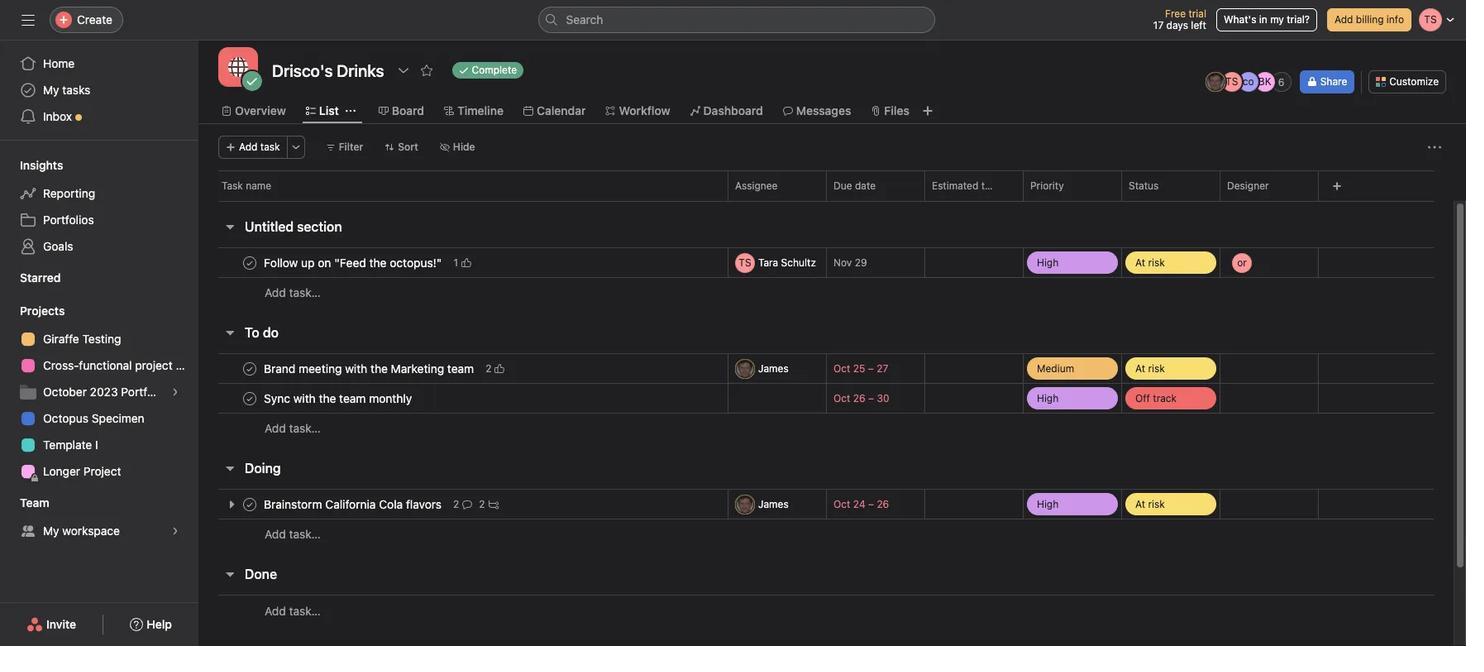 Task type: vqa. For each thing, say whether or not it's contained in the screenshot.
first Collapse task list for this section icon from the bottom
yes



Task type: describe. For each thing, give the bounding box(es) containing it.
james inside 'button'
[[759, 498, 789, 510]]

priority
[[1031, 180, 1064, 192]]

4 task… from the top
[[289, 603, 321, 618]]

reporting link
[[10, 180, 189, 207]]

to
[[245, 325, 260, 340]]

add task… button for 4th add task… row from the bottom
[[265, 284, 321, 302]]

0 vertical spatial ja
[[1210, 75, 1221, 88]]

my
[[1271, 13, 1285, 26]]

row containing high
[[199, 383, 1454, 414]]

row containing 1
[[199, 247, 1454, 278]]

search list box
[[538, 7, 935, 33]]

status
[[1129, 180, 1159, 192]]

team
[[20, 496, 49, 510]]

completed image for 1
[[240, 253, 260, 273]]

or
[[1238, 256, 1247, 268]]

workspace
[[62, 524, 120, 538]]

plan
[[176, 358, 198, 372]]

due
[[834, 180, 853, 192]]

starred button
[[0, 270, 61, 286]]

section
[[297, 219, 342, 234]]

at risk for high
[[1136, 256, 1165, 268]]

timeline link
[[444, 102, 504, 120]]

26 inside header to do tree grid
[[854, 392, 866, 405]]

4 add task… from the top
[[265, 603, 321, 618]]

hide sidebar image
[[22, 13, 35, 26]]

0 vertical spatial ts
[[1226, 75, 1239, 88]]

header to do tree grid
[[199, 353, 1454, 443]]

25
[[854, 362, 866, 375]]

17
[[1154, 19, 1164, 31]]

add field image
[[1333, 181, 1343, 191]]

my tasks
[[43, 83, 90, 97]]

workflow
[[619, 103, 671, 117]]

add task
[[239, 141, 280, 153]]

global element
[[0, 41, 199, 140]]

high for off track
[[1037, 392, 1059, 404]]

customize
[[1390, 75, 1439, 88]]

inbox
[[43, 109, 72, 123]]

tab actions image
[[346, 106, 356, 116]]

– for 30
[[869, 392, 874, 405]]

expand subtask list for the task brainstorm california cola flavors image
[[225, 498, 238, 511]]

nov
[[834, 256, 852, 269]]

tasks
[[62, 83, 90, 97]]

i
[[95, 438, 98, 452]]

billing
[[1357, 13, 1384, 26]]

search button
[[538, 7, 935, 33]]

1 button
[[450, 254, 475, 271]]

trial?
[[1287, 13, 1310, 26]]

team button
[[0, 495, 49, 511]]

bk
[[1259, 75, 1272, 88]]

task… inside the header doing tree grid
[[289, 527, 321, 541]]

1 high button from the top
[[1024, 248, 1122, 277]]

help
[[147, 617, 172, 631]]

add inside add billing info button
[[1335, 13, 1354, 26]]

more actions image
[[291, 142, 301, 152]]

at risk button
[[1123, 248, 1220, 277]]

completed image
[[240, 388, 260, 408]]

projects element
[[0, 296, 199, 488]]

co
[[1243, 75, 1255, 88]]

high button
[[1024, 384, 1122, 413]]

completed checkbox inside brainstorm california cola flavors cell
[[240, 494, 260, 514]]

risk for medium
[[1149, 362, 1165, 374]]

octopus specimen
[[43, 411, 145, 425]]

inbox link
[[10, 103, 189, 130]]

filter
[[339, 141, 363, 153]]

29
[[855, 256, 867, 269]]

giraffe
[[43, 332, 79, 346]]

at for high
[[1136, 256, 1146, 268]]

header untitled section tree grid
[[199, 247, 1454, 308]]

completed image for 2
[[240, 359, 260, 378]]

off track
[[1136, 392, 1177, 404]]

at risk button inside the header doing tree grid
[[1123, 490, 1220, 519]]

1
[[454, 256, 458, 268]]

see details, my workspace image
[[170, 526, 180, 536]]

project
[[83, 464, 121, 478]]

add for 1st add task… row from the bottom of the page
[[265, 603, 286, 618]]

Brainstorm California Cola flavors text field
[[261, 496, 447, 512]]

left
[[1192, 19, 1207, 31]]

insights button
[[0, 157, 63, 174]]

project
[[135, 358, 173, 372]]

invite
[[46, 617, 76, 631]]

days
[[1167, 19, 1189, 31]]

nov 29
[[834, 256, 867, 269]]

add for second add task… row from the bottom of the page
[[265, 527, 286, 541]]

doing button
[[245, 453, 281, 483]]

tara
[[759, 256, 779, 268]]

list
[[319, 103, 339, 117]]

30
[[877, 392, 890, 405]]

2 button
[[482, 360, 508, 377]]

octopus
[[43, 411, 89, 425]]

info
[[1387, 13, 1405, 26]]

to do button
[[245, 318, 279, 347]]

add task… button for second add task… row from the bottom of the page
[[265, 525, 321, 544]]

add for 4th add task… row from the bottom
[[265, 285, 286, 299]]

october 2023 portfolio link
[[10, 379, 189, 405]]

track
[[1153, 392, 1177, 404]]

teams element
[[0, 488, 199, 548]]

tara schultz
[[759, 256, 816, 268]]

functional
[[79, 358, 132, 372]]

my workspace link
[[10, 518, 189, 544]]

untitled
[[245, 219, 294, 234]]

reporting
[[43, 186, 95, 200]]

home
[[43, 56, 75, 70]]

brainstorm california cola flavors cell
[[199, 489, 729, 520]]

time
[[982, 180, 1002, 192]]

medium
[[1037, 362, 1075, 374]]

my workspace
[[43, 524, 120, 538]]

help button
[[119, 610, 183, 639]]

more actions image
[[1429, 141, 1442, 154]]

messages
[[796, 103, 852, 117]]

my tasks link
[[10, 77, 189, 103]]

list link
[[306, 102, 339, 120]]

date
[[855, 180, 876, 192]]

risk for high
[[1149, 256, 1165, 268]]

filter button
[[318, 136, 371, 159]]

add task… inside the header doing tree grid
[[265, 527, 321, 541]]

board
[[392, 103, 424, 117]]

timeline
[[457, 103, 504, 117]]

estimated time
[[932, 180, 1002, 192]]

oct 25 – 27
[[834, 362, 889, 375]]

2023
[[90, 385, 118, 399]]



Task type: locate. For each thing, give the bounding box(es) containing it.
1 vertical spatial my
[[43, 524, 59, 538]]

3 add task… row from the top
[[199, 519, 1454, 549]]

my left the tasks
[[43, 83, 59, 97]]

1 vertical spatial show options image
[[902, 181, 912, 191]]

1 vertical spatial collapse task list for this section image
[[223, 462, 237, 475]]

task name
[[222, 180, 271, 192]]

at inside header to do tree grid
[[1136, 362, 1146, 374]]

collapse task list for this section image
[[223, 220, 237, 233], [223, 567, 237, 581]]

collapse task list for this section image left 'done' button
[[223, 567, 237, 581]]

2 add task… button from the top
[[265, 419, 321, 438]]

2 my from the top
[[43, 524, 59, 538]]

row containing 2
[[199, 353, 1454, 384]]

0 vertical spatial at risk
[[1136, 256, 1165, 268]]

at inside dropdown button
[[1136, 256, 1146, 268]]

add billing info
[[1335, 13, 1405, 26]]

1 vertical spatial at risk
[[1136, 362, 1165, 374]]

giraffe testing
[[43, 332, 121, 346]]

completed checkbox inside sync with the team monthly cell
[[240, 388, 260, 408]]

high button
[[1024, 248, 1122, 277], [1024, 490, 1122, 519]]

goals
[[43, 239, 73, 253]]

Follow up on "Feed the octopus!" text field
[[261, 254, 447, 271]]

add for third add task… row from the bottom of the page
[[265, 421, 286, 435]]

4 add task… row from the top
[[199, 595, 1454, 626]]

untitled section
[[245, 219, 342, 234]]

1 horizontal spatial show options image
[[902, 181, 912, 191]]

4 completed checkbox from the top
[[240, 494, 260, 514]]

search
[[566, 12, 603, 26]]

high inside header untitled section tree grid
[[1037, 256, 1059, 268]]

1 vertical spatial high
[[1037, 392, 1059, 404]]

1 vertical spatial completed image
[[240, 359, 260, 378]]

2 high from the top
[[1037, 392, 1059, 404]]

add task… up do
[[265, 285, 321, 299]]

ts left co
[[1226, 75, 1239, 88]]

0 horizontal spatial ts
[[739, 256, 752, 268]]

oct for oct 26 – 30
[[834, 392, 851, 405]]

show options image
[[397, 64, 410, 77], [902, 181, 912, 191]]

ts left tara
[[739, 256, 752, 268]]

1 add task… button from the top
[[265, 284, 321, 302]]

hide
[[453, 141, 475, 153]]

add task… button inside header to do tree grid
[[265, 419, 321, 438]]

add task… row
[[199, 277, 1454, 308], [199, 413, 1454, 443], [199, 519, 1454, 549], [199, 595, 1454, 626]]

3 add task… button from the top
[[265, 525, 321, 544]]

2 task… from the top
[[289, 421, 321, 435]]

octopus specimen link
[[10, 405, 189, 432]]

template i link
[[10, 432, 189, 458]]

3 completed image from the top
[[240, 494, 260, 514]]

goals link
[[10, 233, 189, 260]]

1 at from the top
[[1136, 256, 1146, 268]]

0 vertical spatial oct
[[834, 362, 851, 375]]

Brand meeting with the Marketing team text field
[[261, 360, 479, 377]]

– left 27
[[868, 362, 874, 375]]

None text field
[[268, 55, 388, 85]]

0 horizontal spatial 26
[[854, 392, 866, 405]]

1 collapse task list for this section image from the top
[[223, 220, 237, 233]]

add inside add task button
[[239, 141, 258, 153]]

1 collapse task list for this section image from the top
[[223, 326, 237, 339]]

high for at risk
[[1037, 256, 1059, 268]]

risk
[[1149, 256, 1165, 268], [1149, 362, 1165, 374], [1149, 498, 1165, 510]]

sort
[[398, 141, 418, 153]]

0 horizontal spatial show options image
[[397, 64, 410, 77]]

0 vertical spatial high button
[[1024, 248, 1122, 277]]

name
[[246, 180, 271, 192]]

completed checkbox inside follow up on "feed the octopus!" cell
[[240, 253, 260, 273]]

james inside header to do tree grid
[[759, 362, 789, 374]]

0 vertical spatial collapse task list for this section image
[[223, 220, 237, 233]]

add inside header untitled section tree grid
[[265, 285, 286, 299]]

add task… button up do
[[265, 284, 321, 302]]

free trial 17 days left
[[1154, 7, 1207, 31]]

at
[[1136, 256, 1146, 268], [1136, 362, 1146, 374], [1136, 498, 1146, 510]]

oct left 24
[[834, 498, 851, 510]]

2 completed checkbox from the top
[[240, 359, 260, 378]]

add left the billing
[[1335, 13, 1354, 26]]

ja
[[1210, 75, 1221, 88], [740, 362, 751, 374]]

1 vertical spatial high button
[[1024, 490, 1122, 519]]

add task… button
[[265, 284, 321, 302], [265, 419, 321, 438], [265, 525, 321, 544], [265, 602, 321, 620]]

oct for oct 24 – 26
[[834, 498, 851, 510]]

add task… inside header to do tree grid
[[265, 421, 321, 435]]

show options image right date
[[902, 181, 912, 191]]

task
[[222, 180, 243, 192]]

completed image inside follow up on "feed the octopus!" cell
[[240, 253, 260, 273]]

3 high from the top
[[1037, 498, 1059, 510]]

sync with the team monthly cell
[[199, 383, 729, 414]]

collapse task list for this section image left to
[[223, 326, 237, 339]]

1 task… from the top
[[289, 285, 321, 299]]

cross-functional project plan
[[43, 358, 198, 372]]

invite button
[[16, 610, 87, 639]]

share
[[1321, 75, 1348, 88]]

add inside header to do tree grid
[[265, 421, 286, 435]]

0 vertical spatial high
[[1037, 256, 1059, 268]]

assignee
[[735, 180, 778, 192]]

high button inside the header doing tree grid
[[1024, 490, 1122, 519]]

26
[[854, 392, 866, 405], [877, 498, 890, 510]]

testing
[[82, 332, 121, 346]]

2 subtasks image
[[489, 499, 498, 509]]

specimen
[[92, 411, 145, 425]]

add task… up doing button
[[265, 421, 321, 435]]

create button
[[50, 7, 123, 33]]

starred
[[20, 271, 61, 285]]

what's
[[1224, 13, 1257, 26]]

0 vertical spatial show options image
[[397, 64, 410, 77]]

at inside the header doing tree grid
[[1136, 498, 1146, 510]]

insights element
[[0, 151, 199, 263]]

0 vertical spatial james
[[759, 362, 789, 374]]

complete
[[472, 64, 517, 76]]

my for my workspace
[[43, 524, 59, 538]]

board link
[[379, 102, 424, 120]]

collapse task list for this section image left doing button
[[223, 462, 237, 475]]

completed checkbox for sync with the team monthly text field
[[240, 388, 260, 408]]

2 at risk from the top
[[1136, 362, 1165, 374]]

0 vertical spatial my
[[43, 83, 59, 97]]

2 completed image from the top
[[240, 359, 260, 378]]

2 risk from the top
[[1149, 362, 1165, 374]]

add left task
[[239, 141, 258, 153]]

0 vertical spatial completed image
[[240, 253, 260, 273]]

see details, october 2023 portfolio image
[[170, 387, 180, 397]]

– for 26
[[869, 498, 874, 510]]

completed checkbox down the "untitled"
[[240, 253, 260, 273]]

task… inside header untitled section tree grid
[[289, 285, 321, 299]]

what's in my trial?
[[1224, 13, 1310, 26]]

1 completed checkbox from the top
[[240, 253, 260, 273]]

off
[[1136, 392, 1151, 404]]

1 add task… row from the top
[[199, 277, 1454, 308]]

oct for oct 25 – 27
[[834, 362, 851, 375]]

projects
[[20, 304, 65, 318]]

risk inside header to do tree grid
[[1149, 362, 1165, 374]]

add task… button for third add task… row from the bottom of the page
[[265, 419, 321, 438]]

add up do
[[265, 285, 286, 299]]

0 vertical spatial at risk button
[[1123, 354, 1220, 383]]

done button
[[245, 559, 277, 589]]

1 oct from the top
[[834, 362, 851, 375]]

header doing tree grid
[[199, 489, 1454, 549]]

my down team
[[43, 524, 59, 538]]

collapse task list for this section image for at risk
[[223, 462, 237, 475]]

0 vertical spatial at
[[1136, 256, 1146, 268]]

completed checkbox for follow up on "feed the octopus!" text field
[[240, 253, 260, 273]]

0 horizontal spatial ja
[[740, 362, 751, 374]]

untitled section button
[[245, 212, 342, 242]]

1 completed image from the top
[[240, 253, 260, 273]]

globe image
[[228, 57, 248, 77]]

october
[[43, 385, 87, 399]]

my inside the global element
[[43, 83, 59, 97]]

cross-
[[43, 358, 79, 372]]

longer project
[[43, 464, 121, 478]]

1 vertical spatial –
[[869, 392, 874, 405]]

collapse task list for this section image for untitled section
[[223, 220, 237, 233]]

2 vertical spatial high
[[1037, 498, 1059, 510]]

1 at risk from the top
[[1136, 256, 1165, 268]]

– right 24
[[869, 498, 874, 510]]

files
[[885, 103, 910, 117]]

james
[[759, 362, 789, 374], [759, 498, 789, 510]]

show options image left add to starred image
[[397, 64, 410, 77]]

Sync with the team monthly text field
[[261, 390, 417, 407]]

1 horizontal spatial ts
[[1226, 75, 1239, 88]]

2 vertical spatial completed image
[[240, 494, 260, 514]]

add down 'done' button
[[265, 603, 286, 618]]

completed image
[[240, 253, 260, 273], [240, 359, 260, 378], [240, 494, 260, 514]]

ts inside row
[[739, 256, 752, 268]]

add task… button inside the header doing tree grid
[[265, 525, 321, 544]]

– left 30
[[869, 392, 874, 405]]

due date
[[834, 180, 876, 192]]

add task… up done
[[265, 527, 321, 541]]

at risk
[[1136, 256, 1165, 268], [1136, 362, 1165, 374], [1136, 498, 1165, 510]]

high inside popup button
[[1037, 392, 1059, 404]]

2 collapse task list for this section image from the top
[[223, 462, 237, 475]]

add up 'done' button
[[265, 527, 286, 541]]

3 risk from the top
[[1149, 498, 1165, 510]]

2 collapse task list for this section image from the top
[[223, 567, 237, 581]]

brand meeting with the marketing team cell
[[199, 353, 729, 384]]

ja inside header to do tree grid
[[740, 362, 751, 374]]

home link
[[10, 50, 189, 77]]

2 vertical spatial at
[[1136, 498, 1146, 510]]

at risk inside the header doing tree grid
[[1136, 498, 1165, 510]]

add task… button for 1st add task… row from the bottom of the page
[[265, 602, 321, 620]]

share button
[[1300, 70, 1355, 93]]

add task… inside header untitled section tree grid
[[265, 285, 321, 299]]

collapse task list for this section image
[[223, 326, 237, 339], [223, 462, 237, 475]]

customize button
[[1369, 70, 1447, 93]]

26 right 24
[[877, 498, 890, 510]]

1 vertical spatial at risk button
[[1123, 490, 1220, 519]]

completed checkbox down to
[[240, 388, 260, 408]]

Completed checkbox
[[240, 253, 260, 273], [240, 359, 260, 378], [240, 388, 260, 408], [240, 494, 260, 514]]

at for medium
[[1136, 362, 1146, 374]]

3 oct from the top
[[834, 498, 851, 510]]

24
[[854, 498, 866, 510]]

row containing task name
[[199, 170, 1467, 201]]

row
[[199, 170, 1467, 201], [218, 200, 1434, 202], [199, 247, 1454, 278], [199, 353, 1454, 384], [199, 383, 1454, 414], [199, 489, 1454, 520]]

2 james from the top
[[759, 498, 789, 510]]

high inside the header doing tree grid
[[1037, 498, 1059, 510]]

completed checkbox up completed icon
[[240, 359, 260, 378]]

to do
[[245, 325, 279, 340]]

completed checkbox for brand meeting with the marketing team text field at the left of page
[[240, 359, 260, 378]]

26 left 30
[[854, 392, 866, 405]]

add task… button down 'done' button
[[265, 602, 321, 620]]

1 vertical spatial oct
[[834, 392, 851, 405]]

2 vertical spatial at risk
[[1136, 498, 1165, 510]]

insights
[[20, 158, 63, 172]]

2 add task… from the top
[[265, 421, 321, 435]]

2 oct from the top
[[834, 392, 851, 405]]

1 vertical spatial ts
[[739, 256, 752, 268]]

1 vertical spatial collapse task list for this section image
[[223, 567, 237, 581]]

– for 27
[[868, 362, 874, 375]]

oct 24 – 26
[[834, 498, 890, 510]]

0 vertical spatial –
[[868, 362, 874, 375]]

do
[[263, 325, 279, 340]]

in
[[1260, 13, 1268, 26]]

october 2023 portfolio
[[43, 385, 166, 399]]

my inside 'teams' element
[[43, 524, 59, 538]]

2 vertical spatial risk
[[1149, 498, 1165, 510]]

at risk for medium
[[1136, 362, 1165, 374]]

3 completed checkbox from the top
[[240, 388, 260, 408]]

oct left 25
[[834, 362, 851, 375]]

at risk inside dropdown button
[[1136, 256, 1165, 268]]

0 vertical spatial collapse task list for this section image
[[223, 326, 237, 339]]

at risk inside header to do tree grid
[[1136, 362, 1165, 374]]

1 add task… from the top
[[265, 285, 321, 299]]

1 high from the top
[[1037, 256, 1059, 268]]

collapse task list for this section image for done
[[223, 567, 237, 581]]

1 james from the top
[[759, 362, 789, 374]]

create
[[77, 12, 112, 26]]

26 inside the header doing tree grid
[[877, 498, 890, 510]]

add to starred image
[[420, 64, 433, 77]]

2 comments image
[[463, 499, 473, 509]]

add task… button up done
[[265, 525, 321, 544]]

add up doing button
[[265, 421, 286, 435]]

2 vertical spatial –
[[869, 498, 874, 510]]

1 risk from the top
[[1149, 256, 1165, 268]]

1 horizontal spatial ja
[[1210, 75, 1221, 88]]

collapse task list for this section image left the "untitled"
[[223, 220, 237, 233]]

add task… down 'done' button
[[265, 603, 321, 618]]

add task… button inside header untitled section tree grid
[[265, 284, 321, 302]]

2
[[486, 362, 492, 374]]

3 at risk from the top
[[1136, 498, 1165, 510]]

template
[[43, 438, 92, 452]]

follow up on "feed the octopus!" cell
[[199, 247, 729, 278]]

oct down oct 25 – 27
[[834, 392, 851, 405]]

high
[[1037, 256, 1059, 268], [1037, 392, 1059, 404], [1037, 498, 1059, 510]]

– inside the header doing tree grid
[[869, 498, 874, 510]]

4 add task… button from the top
[[265, 602, 321, 620]]

completed checkbox inside brand meeting with the marketing team cell
[[240, 359, 260, 378]]

1 horizontal spatial 26
[[877, 498, 890, 510]]

3 add task… from the top
[[265, 527, 321, 541]]

collapse task list for this section image for medium
[[223, 326, 237, 339]]

portfolios
[[43, 213, 94, 227]]

completed image down the "untitled"
[[240, 253, 260, 273]]

3 at from the top
[[1136, 498, 1146, 510]]

2 at from the top
[[1136, 362, 1146, 374]]

risk inside the header doing tree grid
[[1149, 498, 1165, 510]]

add task… button up doing button
[[265, 419, 321, 438]]

1 my from the top
[[43, 83, 59, 97]]

dashboard link
[[690, 102, 763, 120]]

completed image up completed icon
[[240, 359, 260, 378]]

my for my tasks
[[43, 83, 59, 97]]

0 vertical spatial risk
[[1149, 256, 1165, 268]]

2 at risk button from the top
[[1123, 490, 1220, 519]]

add inside the header doing tree grid
[[265, 527, 286, 541]]

1 vertical spatial risk
[[1149, 362, 1165, 374]]

trial
[[1189, 7, 1207, 20]]

completed image inside brand meeting with the marketing team cell
[[240, 359, 260, 378]]

oct inside the header doing tree grid
[[834, 498, 851, 510]]

off track button
[[1123, 384, 1220, 413]]

1 vertical spatial at
[[1136, 362, 1146, 374]]

1 vertical spatial 26
[[877, 498, 890, 510]]

estimated
[[932, 180, 979, 192]]

3 task… from the top
[[289, 527, 321, 541]]

1 vertical spatial james
[[759, 498, 789, 510]]

row containing james
[[199, 489, 1454, 520]]

completed checkbox right expand subtask list for the task brainstorm california cola flavors icon
[[240, 494, 260, 514]]

2 high button from the top
[[1024, 490, 1122, 519]]

done
[[245, 567, 277, 582]]

add tab image
[[921, 104, 935, 117]]

0 vertical spatial 26
[[854, 392, 866, 405]]

27
[[877, 362, 889, 375]]

completed image right expand subtask list for the task brainstorm california cola flavors icon
[[240, 494, 260, 514]]

task… inside header to do tree grid
[[289, 421, 321, 435]]

add billing info button
[[1328, 8, 1412, 31]]

risk inside at risk dropdown button
[[1149, 256, 1165, 268]]

overview link
[[222, 102, 286, 120]]

2 add task… row from the top
[[199, 413, 1454, 443]]

2 vertical spatial oct
[[834, 498, 851, 510]]

files link
[[871, 102, 910, 120]]

1 at risk button from the top
[[1123, 354, 1220, 383]]

portfolio
[[121, 385, 166, 399]]

what's in my trial? button
[[1217, 8, 1318, 31]]

1 vertical spatial ja
[[740, 362, 751, 374]]



